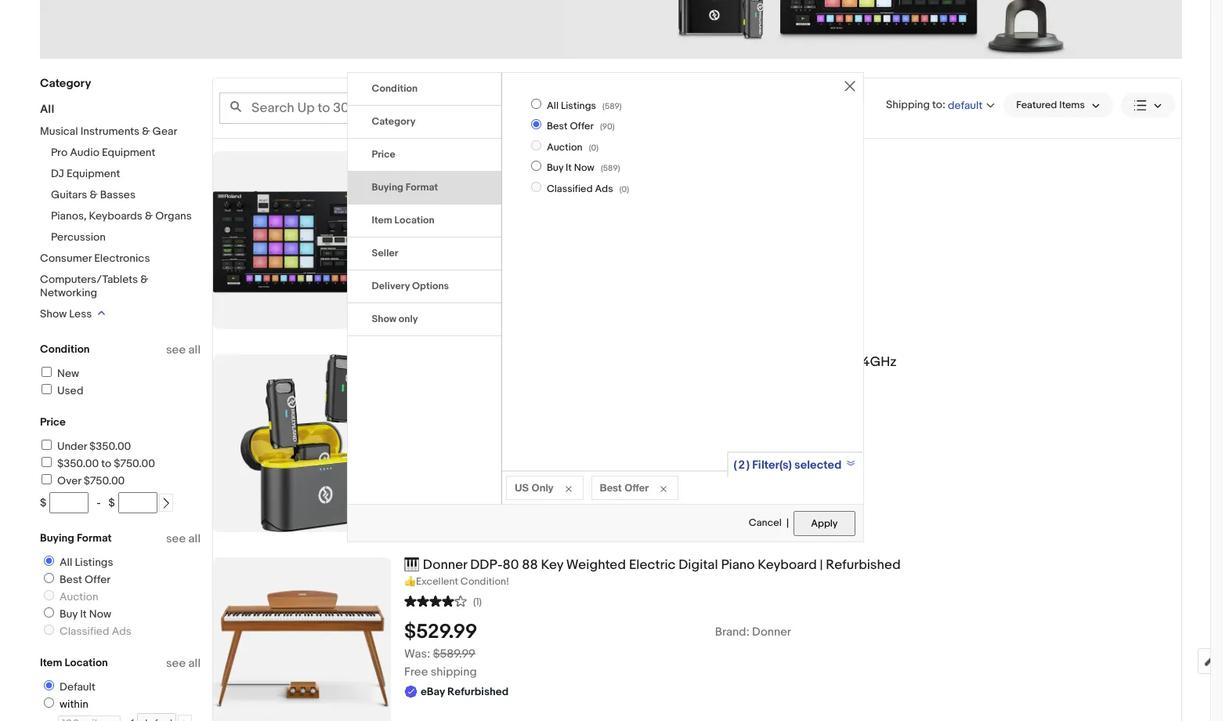 Task type: describe. For each thing, give the bounding box(es) containing it.
tab list containing condition
[[348, 73, 502, 336]]

114
[[405, 206, 420, 221]]

0 horizontal spatial listings
[[75, 556, 113, 569]]

seller
[[372, 247, 399, 259]]

$350.00 to $750.00 checkbox
[[42, 457, 52, 467]]

589 for all listings
[[605, 101, 620, 111]]

all listings for the rightmost the all listings option
[[547, 100, 597, 112]]

best for best offer option
[[547, 120, 568, 133]]

see all for best offer
[[166, 532, 201, 546]]

0 vertical spatial category
[[40, 76, 91, 91]]

computers/tablets
[[40, 273, 138, 286]]

roland verselab mv-1 production studio refurbished image
[[213, 151, 391, 329]]

item inside tab list
[[372, 214, 393, 227]]

0 horizontal spatial format
[[77, 532, 112, 545]]

) for listings
[[620, 101, 622, 111]]

offer for best offer radio
[[85, 573, 111, 586]]

1 vertical spatial location
[[65, 656, 108, 670]]

donner for 🎹
[[423, 557, 468, 573]]

ads for classified ads radio
[[112, 625, 132, 638]]

results
[[610, 101, 646, 114]]

musical instruments & gear link
[[40, 125, 177, 138]]

1 vertical spatial equipment
[[67, 167, 120, 180]]

classified ads link
[[38, 625, 135, 638]]

guitars & basses link
[[51, 188, 136, 201]]

us only
[[515, 481, 554, 494]]

electric
[[629, 557, 676, 573]]

basses
[[100, 188, 136, 201]]

ddp-
[[471, 557, 503, 573]]

Apply submit
[[794, 511, 856, 536]]

Buy It Now radio
[[531, 161, 542, 171]]

1 vertical spatial auction radio
[[44, 590, 54, 601]]

roland verselab mv-1 production studio refurbished link
[[405, 151, 1182, 168]]

less
[[69, 307, 92, 321]]

delivery options
[[372, 280, 449, 292]]

lavalier
[[567, 354, 613, 370]]

offer for best offer option
[[570, 120, 594, 133]]

1 vertical spatial offer
[[625, 481, 649, 494]]

see for best offer
[[166, 532, 186, 546]]

) for ads
[[627, 184, 630, 194]]

see all button for used
[[166, 343, 201, 357]]

brand:
[[716, 625, 750, 640]]

now for buy it now option
[[574, 162, 595, 174]]

noise
[[696, 354, 732, 370]]

Default radio
[[44, 680, 54, 691]]

0 horizontal spatial item location
[[40, 656, 108, 670]]

cancel
[[749, 517, 782, 529]]

0 vertical spatial $350.00
[[89, 440, 131, 453]]

hollyland lark m1 wireless lavalier microphone, noise cancellation 656ft 2.4ghz
[[405, 354, 897, 370]]

-
[[97, 496, 101, 510]]

pianos,
[[51, 209, 87, 223]]

new
[[57, 367, 79, 380]]

under $350.00
[[57, 440, 131, 453]]

under
[[57, 440, 87, 453]]

refurbished down lark
[[448, 411, 509, 425]]

classified for classified ads radio
[[60, 625, 109, 638]]

all musical instruments & gear pro audio equipment dj equipment guitars & basses pianos, keyboards & organs percussion consumer electronics computers/tablets & networking show less
[[40, 102, 192, 321]]

80
[[503, 557, 519, 573]]

watching
[[422, 206, 471, 221]]

all listings for the bottommost the all listings option
[[60, 556, 113, 569]]

$ for maximum value text box
[[109, 496, 115, 510]]

2 horizontal spatial best
[[600, 481, 622, 494]]

3 see from the top
[[166, 656, 186, 671]]

) left "studio"
[[597, 143, 599, 153]]

ebay refurbished for $527.99
[[421, 226, 509, 240]]

electronics
[[94, 252, 150, 265]]

( 2 ) filter(s) selected
[[734, 458, 842, 473]]

buy it now for buy it now radio
[[60, 608, 111, 621]]

& left organs
[[145, 209, 153, 223]]

it for buy it now option
[[566, 162, 572, 174]]

submit price range image
[[161, 498, 172, 509]]

0 vertical spatial listings
[[561, 100, 597, 112]]

2
[[739, 458, 745, 473]]

( 589 ) for buy it now
[[601, 163, 621, 173]]

1 vertical spatial $750.00
[[84, 474, 125, 488]]

pro audio equipment link
[[51, 146, 155, 159]]

buy for buy it now option
[[547, 162, 564, 174]]

see all button for best offer
[[166, 532, 201, 546]]

keyboard
[[758, 557, 817, 573]]

under $350.00 link
[[39, 440, 131, 453]]

best offer link
[[38, 573, 114, 586]]

90
[[603, 122, 613, 132]]

2 ebay refurbished from the top
[[421, 411, 509, 425]]

percussion link
[[51, 230, 106, 244]]

over $750.00 link
[[39, 474, 125, 488]]

1 horizontal spatial all listings radio
[[531, 99, 542, 109]]

classified ads for classified ads option
[[547, 182, 614, 195]]

cancel button
[[749, 510, 783, 537]]

0 for classified ads
[[622, 184, 627, 194]]

new link
[[39, 367, 79, 380]]

go image
[[179, 719, 190, 721]]

all listings link
[[38, 556, 116, 569]]

location inside tab list
[[395, 214, 435, 227]]

condition!
[[461, 575, 510, 588]]

( for all listings
[[603, 101, 605, 111]]

👍excellent
[[405, 575, 459, 588]]

( 589 ) for all listings
[[603, 101, 622, 111]]

computers/tablets & networking link
[[40, 273, 149, 299]]

88
[[522, 557, 538, 573]]

guitars
[[51, 188, 87, 201]]

filter(s)
[[753, 458, 792, 473]]

selected
[[795, 458, 842, 473]]

digital
[[679, 557, 719, 573]]

Best Offer radio
[[531, 119, 542, 130]]

$589.99
[[433, 647, 476, 662]]

) right 2
[[747, 458, 750, 473]]

🎹
[[405, 557, 420, 573]]

refurbished inside 🎹 donner ddp-80 88 key weighted electric digital piano keyboard | refurbished 👍excellent condition!
[[827, 557, 901, 573]]

lark
[[465, 354, 490, 370]]

best for best offer radio
[[60, 573, 82, 586]]

pro
[[51, 146, 68, 159]]

|
[[820, 557, 824, 573]]

pianos, keyboards & organs link
[[51, 209, 192, 223]]

consumer
[[40, 252, 92, 265]]

1 vertical spatial $350.00
[[57, 457, 99, 470]]

close image
[[845, 81, 856, 92]]

4 out of 5 stars image
[[405, 593, 467, 608]]

0 for auction
[[591, 143, 597, 153]]

options
[[412, 280, 449, 292]]

Buy It Now radio
[[44, 608, 54, 618]]

within
[[60, 698, 89, 711]]

& left "gear"
[[142, 125, 150, 138]]

hollyland lark m1 wireless lavalier microphone, noise cancellation 656ft 2.4ghz link
[[405, 354, 1182, 371]]

buy for buy it now radio
[[60, 608, 78, 621]]

default text field
[[137, 713, 176, 721]]

1 horizontal spatial buying format
[[372, 181, 438, 194]]

0 horizontal spatial buying format
[[40, 532, 112, 545]]

brand: donner was: $589.99 free shipping
[[405, 625, 792, 680]]

all for best offer
[[189, 532, 201, 546]]

to
[[101, 457, 111, 470]]

used link
[[39, 384, 83, 397]]

only
[[399, 313, 418, 325]]

cancellation
[[735, 354, 813, 370]]

gear
[[153, 125, 177, 138]]

consumer electronics link
[[40, 252, 150, 265]]

over
[[57, 474, 81, 488]]

🎹 donner ddp-80 88 key weighted electric digital piano keyboard | refurbished 👍excellent condition!
[[405, 557, 901, 588]]

it for buy it now radio
[[80, 608, 87, 621]]

3 all from the top
[[189, 656, 201, 671]]

auction for auction option to the bottom
[[60, 590, 98, 604]]

shipping
[[431, 665, 477, 680]]

default
[[60, 680, 95, 694]]

( for classified ads
[[620, 184, 622, 194]]

Used checkbox
[[42, 384, 52, 394]]



Task type: vqa. For each thing, say whether or not it's contained in the screenshot.


Task type: locate. For each thing, give the bounding box(es) containing it.
2 see all button from the top
[[166, 532, 201, 546]]

organs
[[155, 209, 192, 223]]

1 ebay from the top
[[421, 226, 445, 240]]

) right '583'
[[620, 101, 622, 111]]

0 horizontal spatial it
[[80, 608, 87, 621]]

(1)
[[474, 596, 482, 608]]

ads for classified ads option
[[595, 182, 614, 195]]

👍Excellent Condition! text field
[[405, 575, 1182, 589]]

1 $ from the left
[[40, 496, 46, 510]]

ebay down hollyland
[[421, 411, 445, 425]]

classified ads down production
[[547, 182, 614, 195]]

0 vertical spatial see
[[166, 343, 186, 357]]

) down 583 results
[[613, 122, 615, 132]]

1 vertical spatial see all
[[166, 532, 201, 546]]

buy down auction link
[[60, 608, 78, 621]]

us
[[515, 481, 529, 494]]

buying up the all listings link
[[40, 532, 74, 545]]

hollyland
[[405, 354, 462, 370]]

ads
[[595, 182, 614, 195], [112, 625, 132, 638]]

Maximum Value text field
[[118, 492, 157, 514]]

1 horizontal spatial all listings
[[547, 100, 597, 112]]

show left only
[[372, 313, 397, 325]]

( for buy it now
[[601, 163, 603, 173]]

buying left $527.99
[[372, 181, 404, 194]]

0 horizontal spatial ads
[[112, 625, 132, 638]]

refurbished right |
[[827, 557, 901, 573]]

( 0 ) for auction
[[589, 143, 599, 153]]

0 vertical spatial equipment
[[102, 146, 155, 159]]

donner up 👍excellent
[[423, 557, 468, 573]]

see for used
[[166, 343, 186, 357]]

tab list
[[348, 73, 502, 336]]

1 see all button from the top
[[166, 343, 201, 357]]

condition up new
[[40, 343, 90, 356]]

114 watching
[[405, 206, 471, 221]]

1 horizontal spatial listings
[[561, 100, 597, 112]]

price up under $350.00 option on the bottom of the page
[[40, 416, 66, 429]]

2 vertical spatial ebay
[[421, 685, 445, 698]]

item left 114
[[372, 214, 393, 227]]

0 vertical spatial ( 589 )
[[603, 101, 622, 111]]

delivery
[[372, 280, 410, 292]]

1 vertical spatial see
[[166, 532, 186, 546]]

2 $ from the left
[[109, 496, 115, 510]]

auction radio up the 1
[[531, 140, 542, 150]]

0 horizontal spatial best
[[60, 573, 82, 586]]

0 horizontal spatial 0
[[591, 143, 597, 153]]

roland
[[405, 151, 447, 167]]

0 horizontal spatial classified ads
[[60, 625, 132, 638]]

583
[[588, 101, 607, 114]]

all listings radio up best offer radio
[[44, 556, 54, 566]]

Under $350.00 checkbox
[[42, 440, 52, 450]]

1 horizontal spatial $
[[109, 496, 115, 510]]

1 vertical spatial item location
[[40, 656, 108, 670]]

all up musical
[[40, 102, 54, 117]]

classified down production
[[547, 182, 593, 195]]

0 vertical spatial best offer
[[547, 120, 594, 133]]

within radio
[[44, 698, 54, 708]]

1 horizontal spatial buy it now
[[547, 162, 595, 174]]

category
[[40, 76, 91, 91], [372, 115, 416, 128]]

now for buy it now radio
[[89, 608, 111, 621]]

all listings radio up best offer option
[[531, 99, 542, 109]]

buying
[[372, 181, 404, 194], [40, 532, 74, 545]]

1 vertical spatial now
[[89, 608, 111, 621]]

location
[[395, 214, 435, 227], [65, 656, 108, 670]]

0 left "studio"
[[591, 143, 597, 153]]

0 vertical spatial 0
[[591, 143, 597, 153]]

refurbished
[[652, 151, 727, 167], [448, 226, 509, 240], [448, 411, 509, 425], [827, 557, 901, 573], [448, 685, 509, 698]]

now up classified ads link
[[89, 608, 111, 621]]

ebay refurbished down watching
[[421, 226, 509, 240]]

all left '583'
[[547, 100, 559, 112]]

location down $527.99
[[395, 214, 435, 227]]

3 ebay from the top
[[421, 685, 445, 698]]

( for best offer
[[600, 122, 603, 132]]

1 vertical spatial format
[[77, 532, 112, 545]]

Over $750.00 checkbox
[[42, 474, 52, 484]]

auction
[[547, 141, 583, 153], [60, 590, 98, 604]]

all inside all musical instruments & gear pro audio equipment dj equipment guitars & basses pianos, keyboards & organs percussion consumer electronics computers/tablets & networking show less
[[40, 102, 54, 117]]

1 vertical spatial buying
[[40, 532, 74, 545]]

1 horizontal spatial format
[[406, 181, 438, 194]]

location up default
[[65, 656, 108, 670]]

0 horizontal spatial donner
[[423, 557, 468, 573]]

$ for minimum value text field
[[40, 496, 46, 510]]

ebay down free
[[421, 685, 445, 698]]

all up best offer link
[[60, 556, 72, 569]]

1 horizontal spatial buy
[[547, 162, 564, 174]]

verselab
[[450, 151, 504, 167]]

) down "studio"
[[627, 184, 630, 194]]

0 vertical spatial item location
[[372, 214, 435, 227]]

0 vertical spatial classified ads
[[547, 182, 614, 195]]

price left the roland
[[372, 148, 396, 161]]

category inside tab list
[[372, 115, 416, 128]]

1 vertical spatial listings
[[75, 556, 113, 569]]

$350.00 to $750.00
[[57, 457, 155, 470]]

1 vertical spatial all
[[189, 532, 201, 546]]

New checkbox
[[42, 367, 52, 377]]

ebay for $529.99
[[421, 685, 445, 698]]

auction up buy it now link
[[60, 590, 98, 604]]

2 vertical spatial see all
[[166, 656, 201, 671]]

buy it now up classified ads link
[[60, 608, 111, 621]]

dj
[[51, 167, 64, 180]]

$750.00 right to at the left bottom of the page
[[114, 457, 155, 470]]

buying inside tab list
[[372, 181, 404, 194]]

ebay refurbished down lark
[[421, 411, 509, 425]]

2.4ghz
[[851, 354, 897, 370]]

& down electronics
[[141, 273, 149, 286]]

ebay refurbished down shipping
[[421, 685, 509, 698]]

All Listings radio
[[531, 99, 542, 109], [44, 556, 54, 566]]

1 horizontal spatial show
[[372, 313, 397, 325]]

1 horizontal spatial condition
[[372, 82, 418, 95]]

roland verselab mv-1 production studio refurbished
[[405, 151, 727, 167]]

best
[[547, 120, 568, 133], [600, 481, 622, 494], [60, 573, 82, 586]]

0 vertical spatial donner
[[423, 557, 468, 573]]

see all
[[166, 343, 201, 357], [166, 532, 201, 546], [166, 656, 201, 671]]

2 horizontal spatial best offer
[[600, 481, 649, 494]]

see all for used
[[166, 343, 201, 357]]

3 see all from the top
[[166, 656, 201, 671]]

m1
[[493, 354, 509, 370]]

1 vertical spatial price
[[40, 416, 66, 429]]

Auction radio
[[531, 140, 542, 150], [44, 590, 54, 601]]

it
[[566, 162, 572, 174], [80, 608, 87, 621]]

equipment up guitars & basses link
[[67, 167, 120, 180]]

0 vertical spatial now
[[574, 162, 595, 174]]

2 all from the top
[[189, 532, 201, 546]]

ebay
[[421, 226, 445, 240], [421, 411, 445, 425], [421, 685, 445, 698]]

$527.99
[[405, 179, 476, 204]]

weighted
[[567, 557, 626, 573]]

0 vertical spatial ( 0 )
[[589, 143, 599, 153]]

1 horizontal spatial category
[[372, 115, 416, 128]]

) right production
[[618, 163, 621, 173]]

( for auction
[[589, 143, 591, 153]]

see all button
[[166, 343, 201, 357], [166, 532, 201, 546], [166, 656, 201, 671]]

mv-
[[507, 151, 532, 167]]

audio
[[70, 146, 99, 159]]

0 vertical spatial all
[[189, 343, 201, 357]]

condition up the roland
[[372, 82, 418, 95]]

1
[[532, 151, 536, 167]]

show inside all musical instruments & gear pro audio equipment dj equipment guitars & basses pianos, keyboards & organs percussion consumer electronics computers/tablets & networking show less
[[40, 307, 67, 321]]

auction radio up buy it now radio
[[44, 590, 54, 601]]

refurbished right "studio"
[[652, 151, 727, 167]]

best offer for best offer option
[[547, 120, 594, 133]]

1 vertical spatial classified ads
[[60, 625, 132, 638]]

classified ads for classified ads radio
[[60, 625, 132, 638]]

0 horizontal spatial buying
[[40, 532, 74, 545]]

Best Offer radio
[[44, 573, 54, 583]]

Classified Ads radio
[[531, 182, 542, 192]]

2 see from the top
[[166, 532, 186, 546]]

classified
[[547, 182, 593, 195], [60, 625, 109, 638]]

buy right buy it now option
[[547, 162, 564, 174]]

it up classified ads link
[[80, 608, 87, 621]]

keyboards
[[89, 209, 143, 223]]

buy it now link
[[38, 608, 115, 621]]

2 ebay from the top
[[421, 411, 445, 425]]

production
[[539, 151, 607, 167]]

classified ads
[[547, 182, 614, 195], [60, 625, 132, 638]]

$350.00 up to at the left bottom of the page
[[89, 440, 131, 453]]

classified down buy it now link
[[60, 625, 109, 638]]

1 vertical spatial ebay refurbished
[[421, 411, 509, 425]]

ads down "studio"
[[595, 182, 614, 195]]

auction right the 1
[[547, 141, 583, 153]]

1 ebay refurbished from the top
[[421, 226, 509, 240]]

( 589 )
[[603, 101, 622, 111], [601, 163, 621, 173]]

studio
[[610, 151, 649, 167]]

1 horizontal spatial price
[[372, 148, 396, 161]]

format up 114
[[406, 181, 438, 194]]

all
[[189, 343, 201, 357], [189, 532, 201, 546], [189, 656, 201, 671]]

category up musical
[[40, 76, 91, 91]]

0 vertical spatial auction radio
[[531, 140, 542, 150]]

0 vertical spatial condition
[[372, 82, 418, 95]]

1 horizontal spatial auction radio
[[531, 140, 542, 150]]

1 horizontal spatial now
[[574, 162, 595, 174]]

all for the rightmost the all listings option
[[547, 100, 559, 112]]

0 horizontal spatial offer
[[85, 573, 111, 586]]

1 horizontal spatial 0
[[622, 184, 627, 194]]

( 90 )
[[600, 122, 615, 132]]

was:
[[405, 647, 431, 662]]

1 vertical spatial buy
[[60, 608, 78, 621]]

only
[[532, 481, 554, 494]]

1 vertical spatial all listings radio
[[44, 556, 54, 566]]

& down the dj equipment 'link'
[[90, 188, 98, 201]]

0 horizontal spatial location
[[65, 656, 108, 670]]

( 589 ) down 90
[[601, 163, 621, 173]]

1 see all from the top
[[166, 343, 201, 357]]

default link
[[38, 680, 99, 694]]

0 down "studio"
[[622, 184, 627, 194]]

over $750.00
[[57, 474, 125, 488]]

1 horizontal spatial auction
[[547, 141, 583, 153]]

donner inside brand: donner was: $589.99 free shipping
[[753, 625, 792, 640]]

item location up default
[[40, 656, 108, 670]]

all for used
[[189, 343, 201, 357]]

$350.00 up over $750.00 link
[[57, 457, 99, 470]]

show inside tab list
[[372, 313, 397, 325]]

0 horizontal spatial item
[[40, 656, 62, 670]]

$ right "-"
[[109, 496, 115, 510]]

show
[[40, 307, 67, 321], [372, 313, 397, 325]]

0 vertical spatial it
[[566, 162, 572, 174]]

item up default option
[[40, 656, 62, 670]]

equipment down instruments
[[102, 146, 155, 159]]

item location inside tab list
[[372, 214, 435, 227]]

) for it
[[618, 163, 621, 173]]

donner right brand:
[[753, 625, 792, 640]]

2 vertical spatial best
[[60, 573, 82, 586]]

2 see all from the top
[[166, 532, 201, 546]]

$350.00
[[89, 440, 131, 453], [57, 457, 99, 470]]

best up auction link
[[60, 573, 82, 586]]

1 vertical spatial best
[[600, 481, 622, 494]]

category up the roland
[[372, 115, 416, 128]]

ebay refurbished for $529.99
[[421, 685, 509, 698]]

classified for classified ads option
[[547, 182, 593, 195]]

1 horizontal spatial best
[[547, 120, 568, 133]]

🎹 donner ddp-80 88 key weighted electric digital piano keyboard | refurbished link
[[405, 557, 1182, 574]]

3 ebay refurbished from the top
[[421, 685, 509, 698]]

( 589 ) up 90
[[603, 101, 622, 111]]

Minimum Value text field
[[50, 492, 89, 514]]

instruments
[[81, 125, 140, 138]]

(1) link
[[405, 593, 482, 608]]

0 horizontal spatial $
[[40, 496, 46, 510]]

best right only
[[600, 481, 622, 494]]

piano
[[722, 557, 755, 573]]

ebay for $527.99
[[421, 226, 445, 240]]

show less button
[[40, 307, 105, 321]]

🎹 donner ddp-80 88 key weighted electric digital piano keyboard | refurbished image
[[213, 557, 391, 721]]

( 0 ) for classified ads
[[620, 184, 630, 194]]

equipment
[[102, 146, 155, 159], [67, 167, 120, 180]]

( 0 ) down "studio"
[[620, 184, 630, 194]]

listings
[[561, 100, 597, 112], [75, 556, 113, 569]]

( 0 )
[[589, 143, 599, 153], [620, 184, 630, 194]]

0 vertical spatial buy it now
[[547, 162, 595, 174]]

all for the bottommost the all listings option
[[60, 556, 72, 569]]

Classified Ads radio
[[44, 625, 54, 635]]

1 horizontal spatial item
[[372, 214, 393, 227]]

( 0 ) left "studio"
[[589, 143, 599, 153]]

589 up 90
[[605, 101, 620, 111]]

buying format up 114
[[372, 181, 438, 194]]

1 see from the top
[[166, 343, 186, 357]]

ebay down 114 watching
[[421, 226, 445, 240]]

0 vertical spatial price
[[372, 148, 396, 161]]

0 vertical spatial $750.00
[[114, 457, 155, 470]]

buy it now for buy it now option
[[547, 162, 595, 174]]

all listings
[[547, 100, 597, 112], [60, 556, 113, 569]]

used
[[57, 384, 83, 397]]

musical
[[40, 125, 78, 138]]

0 horizontal spatial now
[[89, 608, 111, 621]]

free
[[405, 665, 428, 680]]

0 vertical spatial all listings radio
[[531, 99, 542, 109]]

(
[[603, 101, 605, 111], [600, 122, 603, 132], [589, 143, 591, 153], [601, 163, 603, 173], [620, 184, 622, 194], [734, 458, 737, 473]]

best offer for best offer radio
[[60, 573, 111, 586]]

auction for the rightmost auction option
[[547, 141, 583, 153]]

donner for brand:
[[753, 625, 792, 640]]

583 results
[[588, 101, 646, 114]]

0 horizontal spatial all listings radio
[[44, 556, 54, 566]]

now left "studio"
[[574, 162, 595, 174]]

) for offer
[[613, 122, 615, 132]]

now
[[574, 162, 595, 174], [89, 608, 111, 621]]

589 down 90
[[603, 163, 618, 173]]

0 vertical spatial buying
[[372, 181, 404, 194]]

ads down buy it now link
[[112, 625, 132, 638]]

$750.00 down $350.00 to $750.00 on the left bottom of the page
[[84, 474, 125, 488]]

buying format up the all listings link
[[40, 532, 112, 545]]

1 vertical spatial ( 589 )
[[601, 163, 621, 173]]

$529.99
[[405, 620, 478, 644]]

item location up seller
[[372, 214, 435, 227]]

2 horizontal spatial offer
[[625, 481, 649, 494]]

offer
[[570, 120, 594, 133], [625, 481, 649, 494], [85, 573, 111, 586]]

it right buy it now option
[[566, 162, 572, 174]]

$
[[40, 496, 46, 510], [109, 496, 115, 510]]

show only
[[372, 313, 418, 325]]

1 vertical spatial 0
[[622, 184, 627, 194]]

donner inside 🎹 donner ddp-80 88 key weighted electric digital piano keyboard | refurbished 👍excellent condition!
[[423, 557, 468, 573]]

&
[[142, 125, 150, 138], [90, 188, 98, 201], [145, 209, 153, 223], [141, 273, 149, 286]]

589 for buy it now
[[603, 163, 618, 173]]

buying format
[[372, 181, 438, 194], [40, 532, 112, 545]]

0 horizontal spatial buy it now
[[60, 608, 111, 621]]

key
[[541, 557, 564, 573]]

1 vertical spatial best offer
[[600, 481, 649, 494]]

$ down over $750.00 checkbox
[[40, 496, 46, 510]]

networking
[[40, 286, 97, 299]]

656ft
[[816, 354, 848, 370]]

0 vertical spatial classified
[[547, 182, 593, 195]]

2 horizontal spatial all
[[547, 100, 559, 112]]

buy it now right buy it now option
[[547, 162, 595, 174]]

1 vertical spatial category
[[372, 115, 416, 128]]

0 horizontal spatial auction radio
[[44, 590, 54, 601]]

1 vertical spatial 589
[[603, 163, 618, 173]]

1 vertical spatial condition
[[40, 343, 90, 356]]

1 vertical spatial all listings
[[60, 556, 113, 569]]

refurbished down watching
[[448, 226, 509, 240]]

2 vertical spatial see
[[166, 656, 186, 671]]

1 horizontal spatial buying
[[372, 181, 404, 194]]

0 vertical spatial ebay
[[421, 226, 445, 240]]

0 vertical spatial item
[[372, 214, 393, 227]]

classified ads down buy it now link
[[60, 625, 132, 638]]

hollyland lark m1 wireless lavalier microphone, noise cancellation 656ft 2.4ghz image
[[241, 354, 364, 532]]

1 all from the top
[[189, 343, 201, 357]]

$350.00 to $750.00 link
[[39, 457, 155, 470]]

auction link
[[38, 590, 102, 604]]

)
[[620, 101, 622, 111], [613, 122, 615, 132], [597, 143, 599, 153], [618, 163, 621, 173], [627, 184, 630, 194], [747, 458, 750, 473]]

1 vertical spatial ebay
[[421, 411, 445, 425]]

1 vertical spatial buying format
[[40, 532, 112, 545]]

3 see all button from the top
[[166, 656, 201, 671]]

0 vertical spatial format
[[406, 181, 438, 194]]

0 horizontal spatial price
[[40, 416, 66, 429]]

format up the all listings link
[[77, 532, 112, 545]]

2 vertical spatial all
[[189, 656, 201, 671]]

best right best offer option
[[547, 120, 568, 133]]

dj equipment link
[[51, 167, 120, 180]]

0 horizontal spatial condition
[[40, 343, 90, 356]]

refurbished down shipping
[[448, 685, 509, 698]]

1 horizontal spatial all
[[60, 556, 72, 569]]

show down networking
[[40, 307, 67, 321]]



